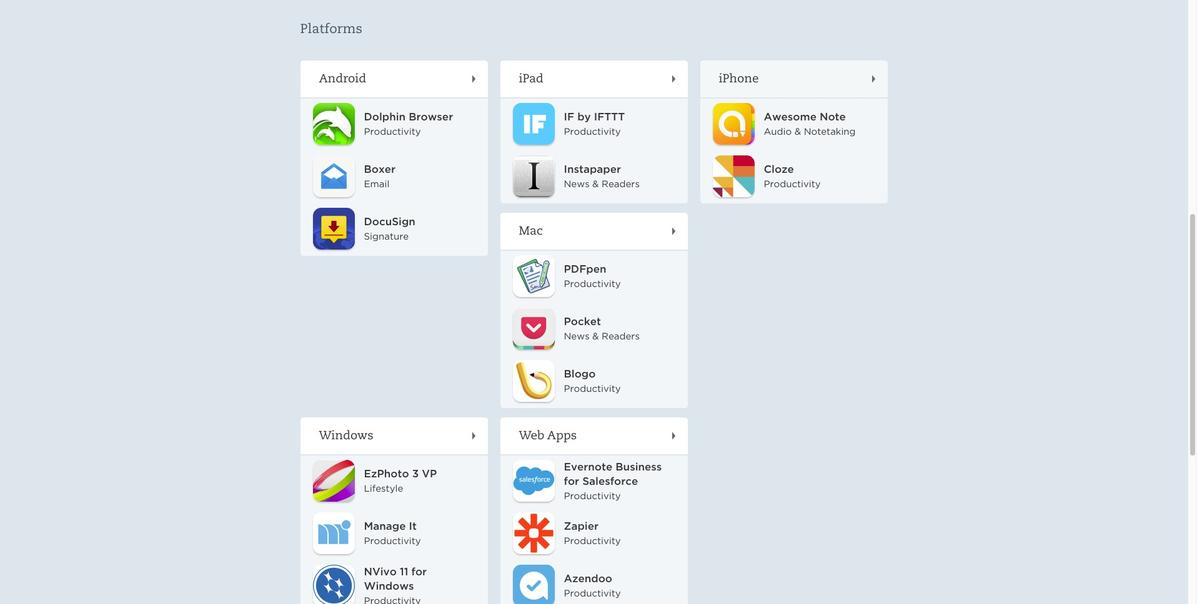 Task type: vqa. For each thing, say whether or not it's contained in the screenshot.


Task type: locate. For each thing, give the bounding box(es) containing it.
manage
[[364, 523, 406, 532]]

windows up 'ezphoto'
[[319, 431, 374, 442]]

for inside the evernote business for salesforce productivity
[[564, 478, 579, 487]]

2 news from the top
[[564, 333, 590, 341]]

azendoo productivity
[[564, 575, 621, 599]]

productivity inside if by ifttt productivity
[[564, 128, 621, 136]]

0 horizontal spatial for
[[411, 568, 427, 578]]

1 vertical spatial &
[[592, 181, 599, 189]]

nvivo 11 for windows
[[364, 568, 427, 592]]

windows down nvivo
[[364, 583, 414, 592]]

1 vertical spatial readers
[[602, 333, 640, 341]]

audio
[[764, 128, 792, 136]]

& down awesome
[[795, 128, 801, 136]]

docusign signature
[[364, 218, 415, 241]]

vp
[[422, 471, 437, 480]]

1 vertical spatial news
[[564, 333, 590, 341]]

windows
[[319, 431, 374, 442], [364, 583, 414, 592]]

0 vertical spatial readers
[[602, 181, 640, 189]]

& down instapaper
[[592, 181, 599, 189]]

boxer email
[[364, 166, 396, 189]]

news down pocket
[[564, 333, 590, 341]]

zapier productivity
[[564, 523, 621, 546]]

nvivo 11 for windows link
[[300, 561, 488, 605]]

& inside the pocket news & readers
[[592, 333, 599, 341]]

readers inside the pocket news & readers
[[602, 333, 640, 341]]

& inside the instapaper news & readers
[[592, 181, 599, 189]]

for for salesforce
[[564, 478, 579, 487]]

news inside the instapaper news & readers
[[564, 181, 590, 189]]

boxer
[[364, 166, 396, 175]]

0 vertical spatial windows
[[319, 431, 374, 442]]

productivity
[[364, 128, 421, 136], [564, 128, 621, 136], [764, 181, 821, 189], [564, 281, 621, 289], [564, 386, 621, 394], [564, 493, 621, 501], [364, 538, 421, 546], [564, 538, 621, 546], [564, 590, 621, 599]]

news
[[564, 181, 590, 189], [564, 333, 590, 341]]

readers down instapaper
[[602, 181, 640, 189]]

& down pocket
[[592, 333, 599, 341]]

mac
[[519, 226, 543, 237]]

evernote
[[564, 463, 613, 473]]

&
[[795, 128, 801, 136], [592, 181, 599, 189], [592, 333, 599, 341]]

news inside the pocket news & readers
[[564, 333, 590, 341]]

web
[[519, 431, 544, 442]]

readers inside the instapaper news & readers
[[602, 181, 640, 189]]

windows inside windows link
[[319, 431, 374, 442]]

nvivo
[[364, 568, 397, 578]]

notetaking
[[804, 128, 856, 136]]

0 vertical spatial news
[[564, 181, 590, 189]]

2 readers from the top
[[602, 333, 640, 341]]

1 readers from the top
[[602, 181, 640, 189]]

1 vertical spatial windows
[[364, 583, 414, 592]]

readers up blogo productivity
[[602, 333, 640, 341]]

pdfpen productivity
[[564, 266, 621, 289]]

for inside nvivo 11 for windows
[[411, 568, 427, 578]]

0 vertical spatial &
[[795, 128, 801, 136]]

0 vertical spatial for
[[564, 478, 579, 487]]

pocket
[[564, 318, 601, 327]]

productivity down salesforce
[[564, 493, 621, 501]]

& for mac
[[592, 333, 599, 341]]

ifttt
[[594, 113, 625, 122]]

awesome
[[764, 113, 817, 122]]

2 vertical spatial &
[[592, 333, 599, 341]]

if by ifttt productivity
[[564, 113, 625, 136]]

productivity inside dolphin browser productivity
[[364, 128, 421, 136]]

productivity down dolphin
[[364, 128, 421, 136]]

evernote business for salesforce productivity
[[564, 463, 662, 501]]

1 vertical spatial for
[[411, 568, 427, 578]]

1 news from the top
[[564, 181, 590, 189]]

productivity down zapier
[[564, 538, 621, 546]]

readers for mac
[[602, 333, 640, 341]]

productivity down manage
[[364, 538, 421, 546]]

instapaper
[[564, 166, 621, 175]]

readers for ipad
[[602, 181, 640, 189]]

productivity down by
[[564, 128, 621, 136]]

productivity down cloze
[[764, 181, 821, 189]]

for right 11
[[411, 568, 427, 578]]

windows link
[[300, 418, 488, 455]]

dolphin browser productivity
[[364, 113, 453, 136]]

readers
[[602, 181, 640, 189], [602, 333, 640, 341]]

3
[[412, 471, 419, 480]]

azendoo
[[564, 575, 612, 585]]

news down instapaper
[[564, 181, 590, 189]]

for for windows
[[411, 568, 427, 578]]

for
[[564, 478, 579, 487], [411, 568, 427, 578]]

email
[[364, 181, 390, 189]]

iphone
[[719, 73, 759, 85]]

1 horizontal spatial for
[[564, 478, 579, 487]]

productivity inside the evernote business for salesforce productivity
[[564, 493, 621, 501]]

news for mac
[[564, 333, 590, 341]]

for down evernote
[[564, 478, 579, 487]]

manage it productivity
[[364, 523, 421, 546]]

blogo
[[564, 371, 596, 380]]



Task type: describe. For each thing, give the bounding box(es) containing it.
web apps
[[519, 431, 577, 442]]

note
[[820, 113, 846, 122]]

android
[[319, 73, 366, 85]]

dolphin
[[364, 113, 406, 122]]

web apps link
[[500, 418, 688, 455]]

iphone link
[[700, 61, 888, 97]]

pocket news & readers
[[564, 318, 640, 341]]

11
[[400, 568, 408, 578]]

productivity down pdfpen
[[564, 281, 621, 289]]

ezphoto 3 vp lifestyle
[[364, 471, 437, 494]]

& for ipad
[[592, 181, 599, 189]]

awesome note audio & notetaking
[[764, 113, 856, 136]]

salesforce
[[582, 478, 638, 487]]

productivity down blogo
[[564, 386, 621, 394]]

cloze productivity
[[764, 166, 821, 189]]

ipad
[[519, 73, 543, 85]]

productivity down azendoo
[[564, 590, 621, 599]]

& inside awesome note audio & notetaking
[[795, 128, 801, 136]]

instapaper news & readers
[[564, 166, 640, 189]]

if
[[564, 113, 574, 122]]

lifestyle
[[364, 486, 403, 494]]

it
[[409, 523, 417, 532]]

mac link
[[500, 213, 688, 250]]

docusign
[[364, 218, 415, 227]]

news for ipad
[[564, 181, 590, 189]]

platforms
[[300, 23, 362, 36]]

windows inside nvivo 11 for windows
[[364, 583, 414, 592]]

ipad link
[[500, 61, 688, 97]]

android link
[[300, 61, 488, 97]]

by
[[577, 113, 591, 122]]

zapier
[[564, 523, 599, 532]]

ezphoto
[[364, 471, 409, 480]]

signature
[[364, 233, 409, 241]]

blogo productivity
[[564, 371, 621, 394]]

cloze
[[764, 166, 794, 175]]

browser
[[409, 113, 453, 122]]

apps
[[547, 431, 577, 442]]

business
[[616, 463, 662, 473]]

pdfpen
[[564, 266, 606, 275]]



